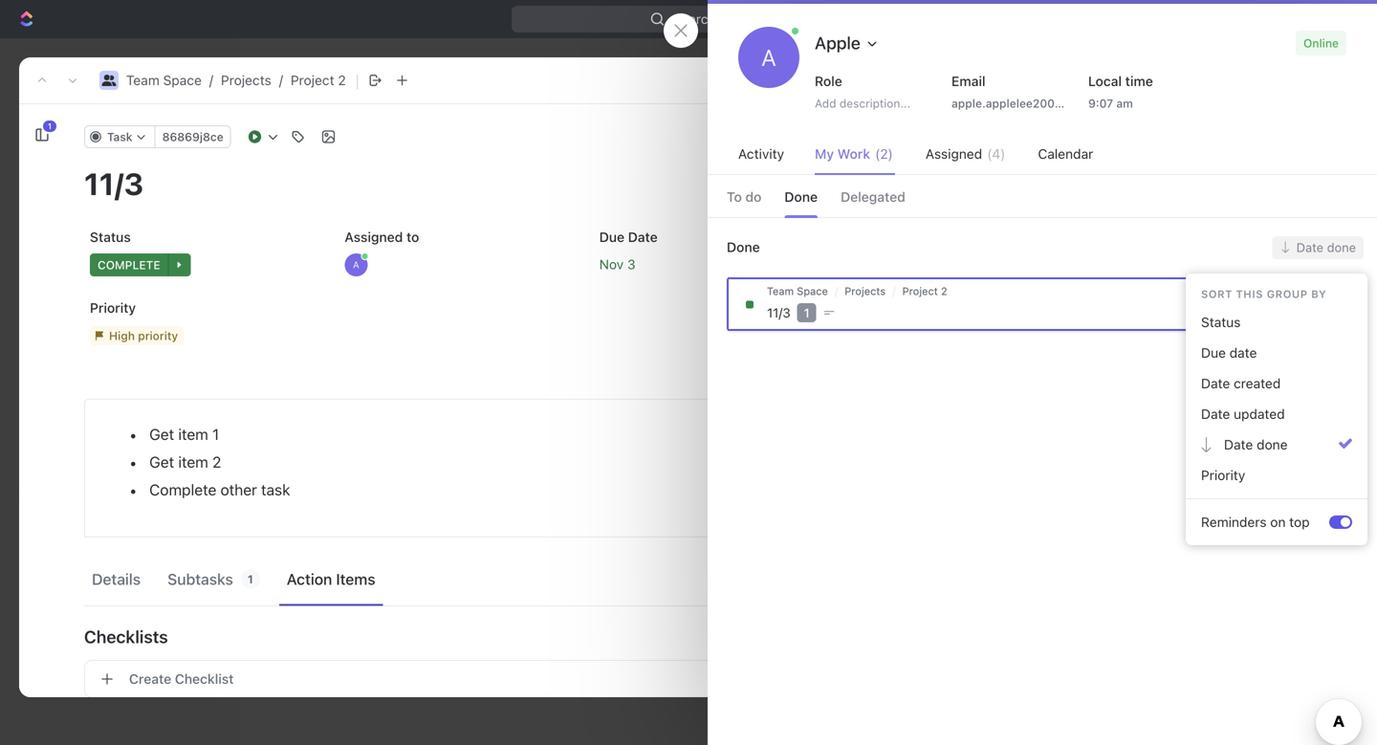 Task type: describe. For each thing, give the bounding box(es) containing it.
priority button
[[1194, 460, 1360, 491]]

date inside date done dropdown button
[[1297, 240, 1324, 254]]

1 vertical spatial a
[[296, 143, 326, 199]]

in. for app
[[1024, 531, 1037, 544]]

use
[[955, 519, 976, 533]]

create checklist
[[129, 671, 234, 687]]

date inside 'date updated' "button"
[[1201, 406, 1230, 422]]

to inside use an app to receive a temporary one-time passcode each time you log in.
[[1019, 519, 1030, 533]]

to left 'do' on the top right
[[1090, 209, 1103, 223]]

due for due date
[[1201, 345, 1226, 361]]

0 vertical spatial nov
[[1075, 74, 1096, 87]]

team for team space / projects / project 2 |
[[126, 72, 160, 88]]

top
[[1290, 514, 1310, 530]]

enabling
[[606, 428, 658, 444]]

due date button
[[1194, 338, 1360, 368]]

back
[[63, 81, 99, 97]]

nov 8
[[1318, 298, 1348, 310]]

date inside date created 'button'
[[1201, 375, 1230, 391]]

1 right subtasks
[[247, 573, 253, 586]]

cloud storage
[[38, 301, 127, 317]]

date created
[[1201, 375, 1281, 391]]

status inside button
[[1201, 314, 1241, 330]]

checklists
[[84, 627, 168, 647]]

team space / projects / project 2 |
[[126, 71, 359, 90]]

get item 1 get item 2 complete other task
[[149, 425, 290, 499]]

2 for team space / projects / project 2
[[941, 285, 948, 297]]

assigned for assigned
[[926, 146, 983, 162]]

to right 'do' on the top right
[[1125, 209, 1136, 223]]

role
[[815, 73, 843, 89]]

0 horizontal spatial projects link
[[221, 72, 271, 88]]

1 horizontal spatial projects link
[[845, 285, 886, 297]]

my for my settings
[[277, 81, 305, 105]]

sms inside text message (sms) receive a one-time passcode via sms each time you log in. business
[[666, 516, 691, 529]]

1 inside get item 1 get item 2 complete other task
[[212, 425, 219, 443]]

0 vertical spatial status
[[90, 229, 131, 245]]

done for date done dropdown button
[[1327, 240, 1356, 254]]

task sidebar content section
[[898, 104, 1300, 697]]

passcode inside use an app to receive a temporary one-time passcode each time you log in.
[[1196, 519, 1248, 533]]

receive
[[485, 516, 527, 529]]

authenticator
[[1096, 428, 1178, 444]]

create
[[129, 671, 171, 687]]

color
[[468, 663, 513, 687]]

0 vertical spatial project 2 link
[[291, 72, 346, 88]]

go
[[64, 651, 82, 667]]

cloud storage link
[[38, 293, 200, 325]]

1 inside 1 button
[[48, 122, 52, 131]]

0 horizontal spatial priority
[[90, 300, 136, 316]]

out
[[65, 413, 85, 429]]

|
[[356, 71, 359, 90]]

1 horizontal spatial a
[[796, 428, 803, 444]]

description...
[[840, 97, 911, 110]]

back link
[[38, 77, 114, 101]]

workspaces
[[38, 189, 114, 205]]

subtasks
[[168, 570, 233, 588]]

notifications
[[38, 226, 116, 242]]

created on nov 3
[[1012, 74, 1106, 87]]

reminders on top button
[[1194, 507, 1330, 538]]

86869j8ce button
[[155, 125, 231, 148]]

or
[[743, 428, 755, 444]]

keep
[[423, 428, 454, 444]]

in
[[107, 598, 116, 611]]

group
[[1267, 288, 1308, 300]]

1 horizontal spatial your
[[458, 428, 485, 444]]

go to app center button
[[39, 642, 199, 676]]

integrations
[[39, 598, 104, 611]]

your
[[423, 663, 464, 687]]

temporary inside use an app to receive a temporary one-time passcode each time you log in.
[[1085, 519, 1141, 533]]

team for team space / projects / project 2
[[767, 285, 794, 297]]

your color theme
[[423, 663, 575, 687]]

1 horizontal spatial project 2 link
[[903, 285, 948, 297]]

checklists button
[[84, 614, 833, 660]]

Edit task name text field
[[84, 165, 833, 202]]

each for app
[[1251, 519, 1277, 533]]

text message (sms) receive a one-time passcode via sms each time you log in. business
[[485, 493, 805, 545]]

a inside text message (sms) receive a one-time passcode via sms each time you log in. business
[[530, 516, 537, 529]]

date done for date done dropdown button
[[1297, 240, 1356, 254]]

search... button
[[512, 6, 866, 33]]

log for app
[[1004, 531, 1021, 544]]

0 vertical spatial calendar
[[1038, 146, 1094, 162]]

add
[[815, 97, 837, 110]]

am inside task sidebar content 'section'
[[1256, 209, 1272, 223]]

app
[[995, 519, 1016, 533]]

local time 9:07 am
[[1089, 73, 1153, 110]]

two-factor authentication (2fa)
[[423, 392, 710, 416]]

one- inside use an app to receive a temporary one-time passcode each time you log in.
[[1144, 519, 1169, 533]]

date done button
[[1194, 430, 1360, 460]]

0 horizontal spatial activity
[[738, 146, 784, 162]]

search...
[[673, 11, 727, 27]]

via inside text message (sms) receive a one-time passcode via sms each time you log in. business
[[647, 516, 663, 529]]

due date
[[1201, 345, 1257, 361]]

priority inside 'button'
[[1201, 467, 1246, 483]]

receive
[[1033, 519, 1072, 533]]

user group image
[[102, 75, 116, 86]]

project for team space / projects / project 2 |
[[291, 72, 334, 88]]

local
[[1089, 73, 1122, 89]]

apps
[[122, 581, 149, 594]]

share button
[[1114, 65, 1174, 96]]

2 get from the top
[[149, 453, 174, 471]]

app inside find all of your apps and integrations in our new app center!
[[166, 598, 188, 611]]

complete
[[149, 481, 216, 499]]

available on business plans or higher element
[[485, 533, 541, 547]]

created
[[1012, 74, 1055, 87]]

due for due date
[[599, 229, 625, 245]]

text
[[485, 493, 514, 511]]

1 horizontal spatial a
[[762, 44, 777, 71]]

reminders
[[1201, 514, 1267, 530]]

add description... button
[[807, 92, 934, 115]]

8:59
[[1227, 209, 1253, 223]]

project for team space / projects / project 2
[[903, 285, 938, 297]]

1 vertical spatial by
[[587, 428, 602, 444]]

sort
[[1201, 288, 1233, 300]]

save changes button
[[1169, 684, 1339, 726]]

using
[[759, 428, 792, 444]]

you for (sms)
[[750, 516, 769, 529]]

account
[[489, 428, 538, 444]]

authentication
[[526, 392, 656, 416]]

my settings
[[277, 81, 384, 105]]

1 button
[[27, 120, 57, 150]]

save
[[1198, 694, 1237, 715]]

to down 'edit task name' text box
[[407, 229, 419, 245]]

on for created
[[1058, 74, 1072, 87]]

cloud
[[38, 301, 74, 317]]

0 vertical spatial by
[[1312, 288, 1327, 300]]

from inside task sidebar content 'section'
[[1047, 209, 1072, 223]]

date done for date done button
[[1224, 437, 1288, 452]]

log for (sms)
[[773, 516, 789, 529]]

passcode inside text message (sms) receive a one-time passcode via sms each time you log in. business
[[592, 516, 644, 529]]

app.
[[1182, 428, 1209, 444]]

work
[[838, 146, 871, 162]]

find
[[39, 581, 62, 594]]

1 horizontal spatial passcode
[[934, 428, 993, 444]]

space for team space / projects / project 2
[[797, 285, 828, 297]]

11/3
[[767, 305, 791, 320]]

projects for team space / projects / project 2 |
[[221, 72, 271, 88]]

Enter Email text field
[[423, 230, 1339, 275]]

share
[[1126, 72, 1162, 88]]

find all of your apps and integrations in our new app center!
[[39, 581, 188, 629]]



Task type: locate. For each thing, give the bounding box(es) containing it.
assigned for assigned to
[[345, 229, 403, 245]]

team space / projects / project 2
[[767, 285, 948, 297]]

0 horizontal spatial team space link
[[126, 72, 202, 88]]

action items button
[[279, 562, 383, 597]]

0 horizontal spatial via
[[647, 516, 663, 529]]

business
[[489, 534, 538, 545]]

2 up other
[[212, 453, 221, 471]]

go to app center
[[64, 651, 174, 667]]

1 vertical spatial you
[[981, 531, 1001, 544]]

1 horizontal spatial due
[[1201, 345, 1226, 361]]

you inside use an app to receive a temporary one-time passcode each time you log in.
[[981, 531, 1001, 544]]

passcode down the priority 'button'
[[1196, 519, 1248, 533]]

1 horizontal spatial app
[[166, 598, 188, 611]]

message
[[518, 493, 580, 511]]

log left receive
[[1004, 531, 1021, 544]]

am right 8:59 at the top right of the page
[[1256, 209, 1272, 223]]

0 vertical spatial am
[[1117, 97, 1133, 110]]

projects up 86869j8ce
[[221, 72, 271, 88]]

you
[[937, 209, 958, 223]]

factor
[[469, 392, 522, 416]]

1 vertical spatial 2
[[941, 285, 948, 297]]

done up nov 8
[[1327, 240, 1356, 254]]

0 horizontal spatial your
[[95, 581, 119, 594]]

0 vertical spatial projects link
[[221, 72, 271, 88]]

86869j8ce
[[162, 130, 224, 143]]

0 vertical spatial space
[[163, 72, 202, 88]]

via down 2fa
[[647, 516, 663, 529]]

1 vertical spatial nov
[[1179, 209, 1200, 223]]

log down "using"
[[773, 516, 789, 529]]

1 vertical spatial my
[[815, 146, 834, 162]]

date done inside dropdown button
[[1297, 240, 1356, 254]]

8 for nov 8
[[1341, 298, 1348, 310]]

a right "using"
[[796, 428, 803, 444]]

notifications link
[[38, 218, 200, 251]]

projects
[[221, 72, 271, 88], [845, 285, 886, 297]]

1 vertical spatial space
[[797, 285, 828, 297]]

1 vertical spatial done
[[1257, 437, 1288, 452]]

calendar
[[1038, 146, 1094, 162], [38, 338, 94, 354]]

0 horizontal spatial passcode
[[592, 516, 644, 529]]

date done button
[[1273, 236, 1364, 259]]

1 horizontal spatial temporary
[[1085, 519, 1141, 533]]

on left the top
[[1271, 514, 1286, 530]]

to do
[[1087, 209, 1125, 223]]

status
[[1011, 209, 1044, 223]]

0 horizontal spatial project 2 link
[[291, 72, 346, 88]]

app down and
[[166, 598, 188, 611]]

1 vertical spatial app
[[102, 651, 128, 667]]

1 vertical spatial an
[[979, 519, 992, 533]]

8 for nov 8 at 8:59 am
[[1203, 209, 1210, 223]]

nov 8 at 8:59 am
[[1179, 209, 1272, 223]]

1 vertical spatial date done
[[1224, 437, 1288, 452]]

0 horizontal spatial sms
[[666, 516, 691, 529]]

0 horizontal spatial assigned
[[345, 229, 403, 245]]

team right the user group icon on the left of the page
[[126, 72, 160, 88]]

on for reminders
[[1271, 514, 1286, 530]]

status
[[90, 229, 131, 245], [1201, 314, 1241, 330]]

due date
[[599, 229, 658, 245]]

1 horizontal spatial via
[[689, 428, 707, 444]]

2 horizontal spatial passcode
[[1196, 519, 1248, 533]]

1 up complete
[[212, 425, 219, 443]]

0 vertical spatial projects
[[221, 72, 271, 88]]

my left the 'settings'
[[277, 81, 305, 105]]

2 down enter email text field
[[941, 285, 948, 297]]

on
[[1058, 74, 1072, 87], [1271, 514, 1286, 530]]

1 vertical spatial priority
[[1201, 467, 1246, 483]]

items
[[336, 570, 376, 588]]

sms left the or
[[711, 428, 739, 444]]

to right app
[[1019, 519, 1030, 533]]

0 horizontal spatial due
[[599, 229, 625, 245]]

temporary right "using"
[[807, 428, 871, 444]]

on right created
[[1058, 74, 1072, 87]]

0 vertical spatial your
[[458, 428, 485, 444]]

0 vertical spatial 2
[[338, 72, 346, 88]]

1 vertical spatial log
[[1004, 531, 1021, 544]]

an left authenticator
[[1077, 428, 1092, 444]]

space inside team space / projects / project 2 |
[[163, 72, 202, 88]]

space for team space / projects / project 2 |
[[163, 72, 202, 88]]

0 horizontal spatial 8
[[1203, 209, 1210, 223]]

reminders on top
[[1201, 514, 1310, 530]]

temporary right receive
[[1085, 519, 1141, 533]]

my work
[[815, 146, 871, 162]]

nov left the at
[[1179, 209, 1200, 223]]

1 horizontal spatial sms
[[711, 428, 739, 444]]

in. for (sms)
[[793, 516, 805, 529]]

you inside text message (sms) receive a one-time passcode via sms each time you log in. business
[[750, 516, 769, 529]]

1 vertical spatial via
[[647, 516, 663, 529]]

projects for team space / projects / project 2
[[845, 285, 886, 297]]

priority up "reminders"
[[1201, 467, 1246, 483]]

Enter New Password field
[[423, 310, 1339, 355]]

log
[[773, 516, 789, 529], [1004, 531, 1021, 544]]

1 horizontal spatial one-
[[874, 428, 903, 444]]

1 horizontal spatial my
[[815, 146, 834, 162]]

1 vertical spatial item
[[178, 453, 208, 471]]

0 horizontal spatial calendar
[[38, 338, 94, 354]]

team inside team space / projects / project 2 |
[[126, 72, 160, 88]]

action items
[[287, 570, 376, 588]]

0 vertical spatial done
[[1327, 240, 1356, 254]]

keep your account secure by enabling 2fa via sms or using a temporary one-time passcode (totp) from an authenticator app.
[[423, 428, 1209, 444]]

date created button
[[1194, 368, 1360, 399]]

in. inside use an app to receive a temporary one-time passcode each time you log in.
[[1024, 531, 1037, 544]]

and
[[152, 581, 172, 594]]

1 horizontal spatial by
[[1312, 288, 1327, 300]]

0 horizontal spatial team
[[126, 72, 160, 88]]

8 inside task sidebar content 'section'
[[1203, 209, 1210, 223]]

space down enter email text field
[[797, 285, 828, 297]]

0 horizontal spatial by
[[587, 428, 602, 444]]

secure
[[542, 428, 584, 444]]

3
[[1099, 74, 1106, 87]]

projects link up 86869j8ce
[[221, 72, 271, 88]]

1 horizontal spatial each
[[1251, 519, 1277, 533]]

1 vertical spatial on
[[1271, 514, 1286, 530]]

log inside use an app to receive a temporary one-time passcode each time you log in.
[[1004, 531, 1021, 544]]

on inside reminders on top button
[[1271, 514, 1286, 530]]

an inside use an app to receive a temporary one-time passcode each time you log in.
[[979, 519, 992, 533]]

Enter Username text field
[[423, 149, 1339, 194]]

due
[[599, 229, 625, 245], [1201, 345, 1226, 361]]

1 vertical spatial assigned
[[345, 229, 403, 245]]

action
[[287, 570, 332, 588]]

from right the status
[[1047, 209, 1072, 223]]

space up 86869j8ce
[[163, 72, 202, 88]]

settings
[[310, 81, 384, 105]]

1 horizontal spatial activity
[[922, 123, 989, 146]]

passcode
[[934, 428, 993, 444], [592, 516, 644, 529], [1196, 519, 1248, 533]]

each inside use an app to receive a temporary one-time passcode each time you log in.
[[1251, 519, 1277, 533]]

1 vertical spatial from
[[1045, 428, 1074, 444]]

0 vertical spatial project
[[291, 72, 334, 88]]

sms down 2fa
[[666, 516, 691, 529]]

1 right 11/3
[[804, 306, 810, 320]]

new
[[141, 598, 163, 611]]

from right (totp)
[[1045, 428, 1074, 444]]

0 vertical spatial team space link
[[126, 72, 202, 88]]

team space link right the user group icon on the left of the page
[[126, 72, 202, 88]]

projects link down enter email text field
[[845, 285, 886, 297]]

date done up nov 8
[[1297, 240, 1356, 254]]

date updated button
[[1194, 399, 1360, 430]]

from
[[1047, 209, 1072, 223], [1045, 428, 1074, 444]]

all
[[66, 581, 78, 594]]

app down checklists
[[102, 651, 128, 667]]

2 horizontal spatial 2
[[941, 285, 948, 297]]

projects down enter email text field
[[845, 285, 886, 297]]

by right "group"
[[1312, 288, 1327, 300]]

updated
[[1234, 406, 1285, 422]]

your right keep
[[458, 428, 485, 444]]

calendar down "cloud"
[[38, 338, 94, 354]]

done
[[1327, 240, 1356, 254], [1257, 437, 1288, 452]]

by right secure
[[587, 428, 602, 444]]

project
[[291, 72, 334, 88], [903, 285, 938, 297]]

a down my settings
[[296, 143, 326, 199]]

to inside 'button'
[[86, 651, 98, 667]]

1 horizontal spatial 2
[[338, 72, 346, 88]]

1 down back link
[[48, 122, 52, 131]]

my
[[277, 81, 305, 105], [815, 146, 834, 162]]

done for date done button
[[1257, 437, 1288, 452]]

a
[[762, 44, 777, 71], [296, 143, 326, 199]]

time
[[1126, 73, 1153, 89], [903, 428, 930, 444], [565, 516, 589, 529], [723, 516, 747, 529], [1169, 519, 1193, 533], [955, 531, 978, 544]]

sort this group by
[[1201, 288, 1327, 300]]

center!
[[39, 615, 79, 629]]

activity left my work
[[738, 146, 784, 162]]

changed status from
[[958, 209, 1076, 223]]

9:07
[[1089, 97, 1114, 110]]

nov right "group"
[[1318, 298, 1338, 310]]

0 vertical spatial log
[[773, 516, 789, 529]]

online
[[1304, 36, 1339, 50]]

get
[[149, 425, 174, 443], [149, 453, 174, 471]]

log
[[38, 413, 61, 429]]

my for my work
[[815, 146, 834, 162]]

1 item from the top
[[178, 425, 208, 443]]

save changes
[[1198, 694, 1310, 715]]

1 horizontal spatial on
[[1271, 514, 1286, 530]]

date updated
[[1201, 406, 1285, 422]]

due inside button
[[1201, 345, 1226, 361]]

app inside 'button'
[[102, 651, 128, 667]]

two-
[[423, 392, 469, 416]]

done down 'date updated' "button"
[[1257, 437, 1288, 452]]

project 2 link down enter email text field
[[903, 285, 948, 297]]

project 2 link left |
[[291, 72, 346, 88]]

done inside button
[[1257, 437, 1288, 452]]

other
[[220, 481, 257, 499]]

you down the or
[[750, 516, 769, 529]]

am inside local time 9:07 am
[[1117, 97, 1133, 110]]

1 horizontal spatial calendar
[[1038, 146, 1094, 162]]

date inside date done button
[[1224, 437, 1253, 452]]

each for (sms)
[[694, 516, 720, 529]]

changed
[[961, 209, 1008, 223]]

you right use
[[981, 531, 1001, 544]]

each inside text message (sms) receive a one-time passcode via sms each time you log in. business
[[694, 516, 720, 529]]

0 horizontal spatial project
[[291, 72, 334, 88]]

2 item from the top
[[178, 453, 208, 471]]

activity down the email
[[922, 123, 989, 146]]

activity inside task sidebar content 'section'
[[922, 123, 989, 146]]

project left |
[[291, 72, 334, 88]]

a inside use an app to receive a temporary one-time passcode each time you log in.
[[1075, 519, 1082, 533]]

1 horizontal spatial log
[[1004, 531, 1021, 544]]

done inside dropdown button
[[1327, 240, 1356, 254]]

1 vertical spatial your
[[95, 581, 119, 594]]

priority
[[90, 300, 136, 316], [1201, 467, 1246, 483]]

date done inside button
[[1224, 437, 1288, 452]]

project down enter email text field
[[903, 285, 938, 297]]

team up 11/3
[[767, 285, 794, 297]]

1 vertical spatial calendar
[[38, 338, 94, 354]]

nov left 3
[[1075, 74, 1096, 87]]

2 left |
[[338, 72, 346, 88]]

0 vertical spatial priority
[[90, 300, 136, 316]]

/
[[209, 72, 213, 88], [279, 72, 283, 88], [835, 285, 838, 297], [893, 285, 896, 297]]

you for app
[[981, 531, 1001, 544]]

0 vertical spatial on
[[1058, 74, 1072, 87]]

0 vertical spatial temporary
[[807, 428, 871, 444]]

in. right app
[[1024, 531, 1037, 544]]

nov for nov 8 at 8:59 am
[[1179, 209, 1200, 223]]

one- inside text message (sms) receive a one-time passcode via sms each time you log in. business
[[540, 516, 565, 529]]

2 horizontal spatial nov
[[1318, 298, 1338, 310]]

0 horizontal spatial one-
[[540, 516, 565, 529]]

log inside text message (sms) receive a one-time passcode via sms each time you log in. business
[[773, 516, 789, 529]]

1 vertical spatial 8
[[1341, 298, 1348, 310]]

created
[[1234, 375, 1281, 391]]

0 vertical spatial team
[[126, 72, 160, 88]]

1 horizontal spatial priority
[[1201, 467, 1246, 483]]

1 horizontal spatial status
[[1201, 314, 1241, 330]]

use an app to receive a temporary one-time passcode each time you log in.
[[955, 519, 1277, 544]]

0 horizontal spatial am
[[1117, 97, 1133, 110]]

0 vertical spatial due
[[599, 229, 625, 245]]

log out link
[[38, 405, 200, 437]]

1 vertical spatial get
[[149, 453, 174, 471]]

0 horizontal spatial temporary
[[807, 428, 871, 444]]

0 vertical spatial you
[[750, 516, 769, 529]]

passcode left (totp)
[[934, 428, 993, 444]]

details button
[[84, 562, 148, 597]]

1 vertical spatial team space link
[[767, 285, 828, 297]]

1 vertical spatial due
[[1201, 345, 1226, 361]]

1 vertical spatial in.
[[1024, 531, 1037, 544]]

done
[[727, 239, 760, 255]]

1 vertical spatial project 2 link
[[903, 285, 948, 297]]

1 vertical spatial sms
[[666, 516, 691, 529]]

storage
[[78, 301, 127, 317]]

calendar down apple.applelee2001@gmail.com on the top right of page
[[1038, 146, 1094, 162]]

date done down updated
[[1224, 437, 1288, 452]]

a
[[796, 428, 803, 444], [530, 516, 537, 529], [1075, 519, 1082, 533]]

checklist
[[175, 671, 234, 687]]

(sms)
[[584, 493, 628, 511]]

your up in on the bottom of the page
[[95, 581, 119, 594]]

your
[[458, 428, 485, 444], [95, 581, 119, 594]]

1 horizontal spatial space
[[797, 285, 828, 297]]

via right 2fa
[[689, 428, 707, 444]]

time inside local time 9:07 am
[[1126, 73, 1153, 89]]

status down workspaces link at the top left of the page
[[90, 229, 131, 245]]

a down message
[[530, 516, 537, 529]]

2 for team space / projects / project 2 |
[[338, 72, 346, 88]]

priority up calendar link
[[90, 300, 136, 316]]

am right 9:07 at the right top of page
[[1117, 97, 1133, 110]]

project inside team space / projects / project 2 |
[[291, 72, 334, 88]]

team space link up 11/3
[[767, 285, 828, 297]]

our
[[120, 598, 137, 611]]

1 horizontal spatial am
[[1256, 209, 1272, 223]]

passcode down (sms)
[[592, 516, 644, 529]]

0 horizontal spatial projects
[[221, 72, 271, 88]]

2 inside team space / projects / project 2 |
[[338, 72, 346, 88]]

in. inside text message (sms) receive a one-time passcode via sms each time you log in. business
[[793, 516, 805, 529]]

projects inside team space / projects / project 2 |
[[221, 72, 271, 88]]

0 vertical spatial from
[[1047, 209, 1072, 223]]

0 vertical spatial my
[[277, 81, 305, 105]]

1 horizontal spatial an
[[1077, 428, 1092, 444]]

a right receive
[[1075, 519, 1082, 533]]

date done
[[1297, 240, 1356, 254], [1224, 437, 1288, 452]]

your inside find all of your apps and integrations in our new app center!
[[95, 581, 119, 594]]

nov for nov 8
[[1318, 298, 1338, 310]]

0 vertical spatial sms
[[711, 428, 739, 444]]

1 horizontal spatial done
[[1327, 240, 1356, 254]]

1 vertical spatial projects link
[[845, 285, 886, 297]]

1 horizontal spatial team
[[767, 285, 794, 297]]

1 get from the top
[[149, 425, 174, 443]]

in. down keep your account secure by enabling 2fa via sms or using a temporary one-time passcode (totp) from an authenticator app.
[[793, 516, 805, 529]]

team space link
[[126, 72, 202, 88], [767, 285, 828, 297]]

8 left the at
[[1203, 209, 1210, 223]]

an left app
[[979, 519, 992, 533]]

0 vertical spatial app
[[166, 598, 188, 611]]

a down 'search...' button
[[762, 44, 777, 71]]

2 inside get item 1 get item 2 complete other task
[[212, 453, 221, 471]]

8 right "group"
[[1341, 298, 1348, 310]]

0 horizontal spatial app
[[102, 651, 128, 667]]

my left work
[[815, 146, 834, 162]]

(2fa)
[[660, 392, 710, 416]]

status down sort
[[1201, 314, 1241, 330]]

calendar link
[[38, 330, 200, 363]]

to right go
[[86, 651, 98, 667]]

0 horizontal spatial you
[[750, 516, 769, 529]]

of
[[81, 581, 92, 594]]

1 horizontal spatial assigned
[[926, 146, 983, 162]]

nov inside task sidebar content 'section'
[[1179, 209, 1200, 223]]

nov
[[1075, 74, 1096, 87], [1179, 209, 1200, 223], [1318, 298, 1338, 310]]



Task type: vqa. For each thing, say whether or not it's contained in the screenshot.
Date inside dropdown button
yes



